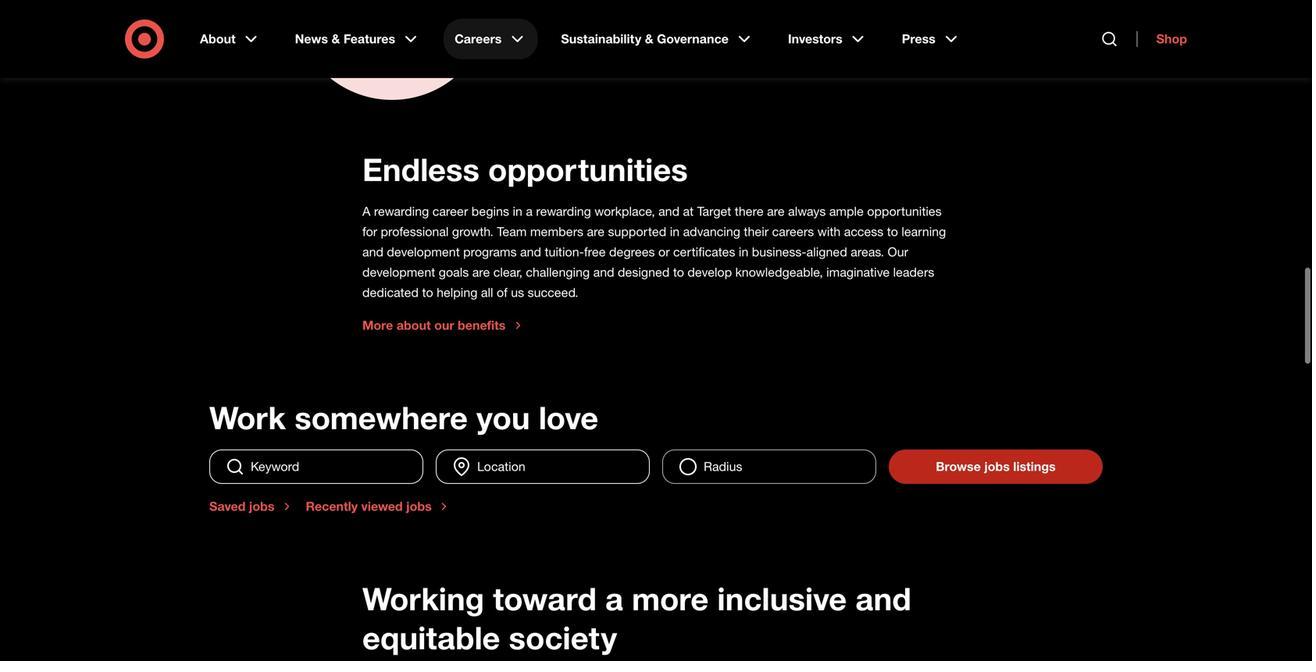 Task type: describe. For each thing, give the bounding box(es) containing it.
or
[[658, 244, 670, 260]]

aligned
[[807, 244, 847, 260]]

areas.
[[851, 244, 884, 260]]

2 vertical spatial are
[[472, 265, 490, 280]]

jobs for saved
[[249, 499, 275, 514]]

keyword
[[251, 459, 299, 474]]

kiera
[[516, 24, 563, 46]]

helping
[[437, 285, 478, 300]]

none search field containing keyword
[[203, 450, 1109, 484]]

imaginative
[[827, 265, 890, 280]]

about
[[200, 31, 236, 46]]

fernandez
[[568, 24, 661, 46]]

shop
[[1156, 31, 1187, 46]]

advancing
[[683, 224, 740, 239]]

always
[[788, 204, 826, 219]]

about link
[[189, 19, 272, 59]]

toward
[[493, 580, 597, 618]]

careers
[[455, 31, 502, 46]]

1 horizontal spatial are
[[587, 224, 605, 239]]

love
[[539, 399, 599, 437]]

more
[[362, 318, 393, 333]]

shop link
[[1137, 31, 1187, 47]]

working toward a more inclusive and equitable society
[[362, 580, 911, 657]]

press link
[[891, 19, 972, 59]]

news & features link
[[284, 19, 431, 59]]

sustainability & governance link
[[550, 19, 765, 59]]

goals
[[439, 265, 469, 280]]

recently
[[306, 499, 358, 514]]

their
[[744, 224, 769, 239]]

Keyword text field
[[209, 450, 423, 484]]

& for governance
[[645, 31, 654, 46]]

somewhere
[[295, 399, 468, 437]]

begins
[[472, 204, 509, 219]]

opportunities
[[488, 150, 688, 189]]

working
[[362, 580, 484, 618]]

2 vertical spatial in
[[739, 244, 749, 260]]

about
[[397, 318, 431, 333]]

1 horizontal spatial in
[[670, 224, 680, 239]]

investors
[[788, 31, 843, 46]]

business-
[[752, 244, 807, 260]]

2 horizontal spatial to
[[887, 224, 898, 239]]

news
[[295, 31, 328, 46]]

programs
[[463, 244, 517, 260]]

jobs for browse
[[984, 459, 1010, 474]]

browse
[[936, 459, 981, 474]]

work
[[209, 399, 286, 437]]

recently viewed jobs link
[[306, 499, 450, 515]]

members
[[530, 224, 584, 239]]

more about our benefits link
[[362, 318, 524, 333]]

clear,
[[493, 265, 523, 280]]

more about our benefits
[[362, 318, 506, 333]]

browse jobs listings button
[[889, 450, 1103, 484]]

growth.
[[452, 224, 494, 239]]

more
[[632, 580, 709, 618]]

our
[[888, 244, 908, 260]]

with
[[818, 224, 841, 239]]

for
[[362, 224, 377, 239]]

supported
[[608, 224, 666, 239]]

target
[[697, 204, 731, 219]]

and inside working toward a more inclusive and equitable society
[[856, 580, 911, 618]]

saved jobs
[[209, 499, 275, 514]]

1 horizontal spatial to
[[673, 265, 684, 280]]

of
[[497, 285, 508, 300]]

news & features
[[295, 31, 395, 46]]

1 horizontal spatial jobs
[[406, 499, 432, 514]]

saved
[[209, 499, 246, 514]]

career
[[433, 204, 468, 219]]



Task type: locate. For each thing, give the bounding box(es) containing it.
0 horizontal spatial jobs
[[249, 499, 275, 514]]

location
[[477, 459, 526, 474]]

are up careers
[[767, 204, 785, 219]]

equitable
[[362, 619, 500, 657]]

1 vertical spatial in
[[670, 224, 680, 239]]

recently viewed jobs
[[306, 499, 432, 514]]

& right news
[[332, 31, 340, 46]]

to up our
[[887, 224, 898, 239]]

are up free
[[587, 224, 605, 239]]

1 vertical spatial a
[[605, 580, 623, 618]]

1 & from the left
[[332, 31, 340, 46]]

job search group
[[203, 450, 1109, 484]]

viewed
[[361, 499, 403, 514]]

to left helping
[[422, 285, 433, 300]]

&
[[332, 31, 340, 46], [645, 31, 654, 46]]

careers
[[772, 224, 814, 239]]

development
[[387, 244, 460, 260], [362, 265, 435, 280]]

1 vertical spatial are
[[587, 224, 605, 239]]

leaders
[[893, 265, 934, 280]]

certificates
[[673, 244, 735, 260]]

1 horizontal spatial &
[[645, 31, 654, 46]]

investors link
[[777, 19, 879, 59]]

2 rewarding from the left
[[536, 204, 591, 219]]

0 vertical spatial are
[[767, 204, 785, 219]]

jobs right viewed
[[406, 499, 432, 514]]

0 vertical spatial a
[[526, 204, 533, 219]]

jobs right saved
[[249, 499, 275, 514]]

None search field
[[203, 450, 1109, 484]]

development down professional
[[387, 244, 460, 260]]

press
[[902, 31, 936, 46]]

careers link
[[444, 19, 538, 59]]

0 horizontal spatial rewarding
[[374, 204, 429, 219]]

in
[[513, 204, 522, 219], [670, 224, 680, 239], [739, 244, 749, 260]]

2 & from the left
[[645, 31, 654, 46]]

there
[[735, 204, 764, 219]]

1 rewarding from the left
[[374, 204, 429, 219]]

2 horizontal spatial in
[[739, 244, 749, 260]]

and
[[659, 204, 680, 219], [362, 244, 384, 260], [520, 244, 541, 260], [593, 265, 614, 280], [856, 580, 911, 618]]

browse jobs listings
[[936, 459, 1056, 474]]

a inside working toward a more inclusive and equitable society
[[605, 580, 623, 618]]

inclusive
[[717, 580, 847, 618]]

challenging
[[526, 265, 590, 280]]

tuition-
[[545, 244, 584, 260]]

us
[[511, 285, 524, 300]]

0 vertical spatial in
[[513, 204, 522, 219]]

& left governance
[[645, 31, 654, 46]]

dedicated
[[362, 285, 419, 300]]

endless
[[362, 150, 480, 189]]

in up certificates
[[670, 224, 680, 239]]

1 vertical spatial to
[[673, 265, 684, 280]]

0 horizontal spatial in
[[513, 204, 522, 219]]

0 horizontal spatial are
[[472, 265, 490, 280]]

rewarding
[[374, 204, 429, 219], [536, 204, 591, 219]]

workplace,
[[595, 204, 655, 219]]

in down "their"
[[739, 244, 749, 260]]

jobs inside button
[[984, 459, 1010, 474]]

2 horizontal spatial jobs
[[984, 459, 1010, 474]]

a inside a rewarding career begins in a rewarding workplace, and at target there are always ample opportunities for professional growth. team members are supported in advancing their careers with access to learning and development programs and tuition-free degrees or certificates in business-aligned areas. our development goals are clear, challenging and designed to develop knowledgeable, imaginative leaders dedicated to helping all of us succeed.
[[526, 204, 533, 219]]

2 horizontal spatial are
[[767, 204, 785, 219]]

1 vertical spatial development
[[362, 265, 435, 280]]

a up team
[[526, 204, 533, 219]]

free
[[584, 244, 606, 260]]

2 vertical spatial to
[[422, 285, 433, 300]]

at
[[683, 204, 694, 219]]

you
[[477, 399, 530, 437]]

rewarding up members in the left top of the page
[[536, 204, 591, 219]]

ample opportunities
[[829, 204, 942, 219]]

a rewarding career begins in a rewarding workplace, and at target there are always ample opportunities for professional growth. team members are supported in advancing their careers with access to learning and development programs and tuition-free degrees or certificates in business-aligned areas. our development goals are clear, challenging and designed to develop knowledgeable, imaginative leaders dedicated to helping all of us succeed.
[[362, 204, 946, 300]]

1 horizontal spatial rewarding
[[536, 204, 591, 219]]

features
[[344, 31, 395, 46]]

are up all
[[472, 265, 490, 280]]

0 vertical spatial development
[[387, 244, 460, 260]]

1 horizontal spatial a
[[605, 580, 623, 618]]

listings
[[1013, 459, 1056, 474]]

to
[[887, 224, 898, 239], [673, 265, 684, 280], [422, 285, 433, 300]]

governance
[[657, 31, 729, 46]]

Location text field
[[436, 450, 650, 484]]

knowledgeable,
[[736, 265, 823, 280]]

radius
[[704, 459, 742, 474]]

saved jobs link
[[209, 499, 293, 515]]

0 vertical spatial to
[[887, 224, 898, 239]]

& for features
[[332, 31, 340, 46]]

a
[[362, 204, 371, 219]]

degrees
[[609, 244, 655, 260]]

sustainability & governance
[[561, 31, 729, 46]]

succeed.
[[528, 285, 578, 300]]

0 horizontal spatial to
[[422, 285, 433, 300]]

to left develop
[[673, 265, 684, 280]]

in up team
[[513, 204, 522, 219]]

all
[[481, 285, 493, 300]]

society
[[509, 619, 617, 657]]

professional
[[381, 224, 449, 239]]

sustainability
[[561, 31, 641, 46]]

0 horizontal spatial &
[[332, 31, 340, 46]]

are
[[767, 204, 785, 219], [587, 224, 605, 239], [472, 265, 490, 280]]

0 horizontal spatial a
[[526, 204, 533, 219]]

rewarding up professional
[[374, 204, 429, 219]]

benefits
[[458, 318, 506, 333]]

jobs left listings
[[984, 459, 1010, 474]]

development up dedicated
[[362, 265, 435, 280]]

access
[[844, 224, 884, 239]]

work somewhere you love
[[209, 399, 599, 437]]

our
[[434, 318, 454, 333]]

learning
[[902, 224, 946, 239]]

endless opportunities
[[362, 150, 697, 189]]

team
[[497, 224, 527, 239]]

designed
[[618, 265, 670, 280]]

kiera fernandez
[[516, 24, 661, 46]]

develop
[[688, 265, 732, 280]]

a left more
[[605, 580, 623, 618]]



Task type: vqa. For each thing, say whether or not it's contained in the screenshot.
opportunities
yes



